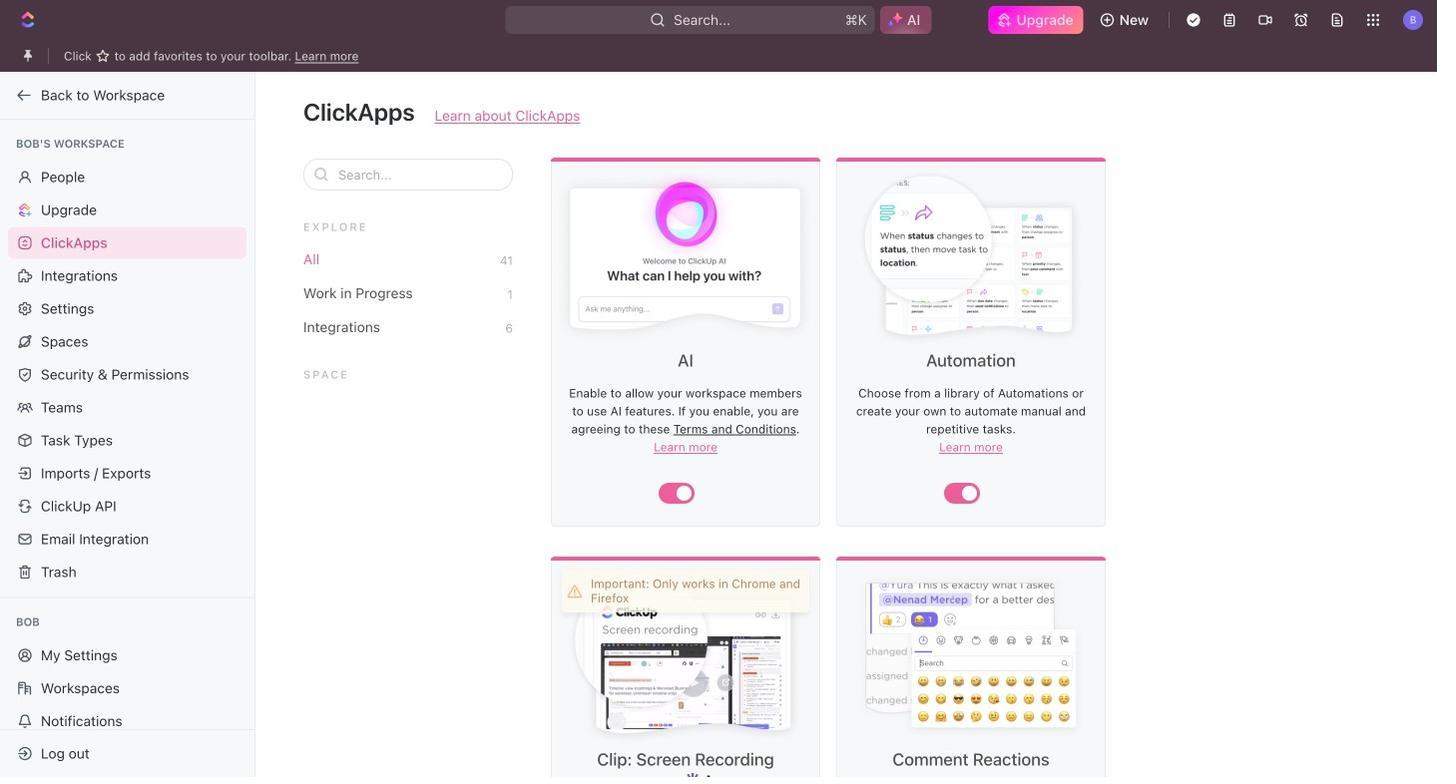 Task type: vqa. For each thing, say whether or not it's contained in the screenshot.
'Search by name or email' text field
no



Task type: describe. For each thing, give the bounding box(es) containing it.
Search... text field
[[338, 160, 502, 190]]



